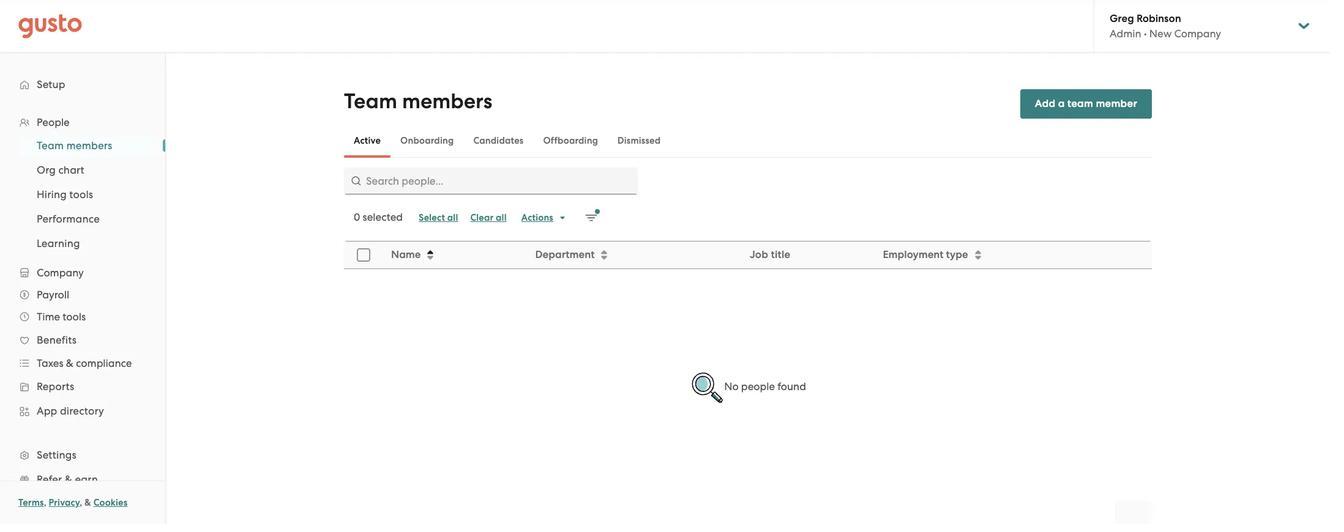 Task type: locate. For each thing, give the bounding box(es) containing it.
0 selected status
[[354, 211, 403, 223]]

1 horizontal spatial ,
[[80, 498, 82, 509]]

company up payroll
[[37, 267, 84, 279]]

0
[[354, 211, 360, 223]]

terms
[[18, 498, 44, 509]]

list
[[0, 111, 165, 525], [0, 133, 165, 256]]

team up active button in the top of the page
[[344, 89, 397, 114]]

performance link
[[22, 208, 153, 230]]

1 horizontal spatial team members
[[344, 89, 492, 114]]

0 horizontal spatial team
[[37, 140, 64, 152]]

2 vertical spatial &
[[85, 498, 91, 509]]

all right 'clear'
[[496, 212, 507, 223]]

all for clear all
[[496, 212, 507, 223]]

& left earn
[[65, 474, 72, 486]]

0 horizontal spatial ,
[[44, 498, 46, 509]]

company right the new
[[1174, 28, 1221, 40]]

1 vertical spatial members
[[66, 140, 112, 152]]

1 horizontal spatial all
[[496, 212, 507, 223]]

onboarding button
[[391, 126, 464, 156]]

& for compliance
[[66, 358, 73, 370]]

team members down people dropdown button
[[37, 140, 112, 152]]

select all button
[[413, 208, 464, 228]]

1 vertical spatial team
[[37, 140, 64, 152]]

team members up onboarding button
[[344, 89, 492, 114]]

people button
[[12, 111, 153, 133]]

1 vertical spatial tools
[[63, 311, 86, 323]]

1 all from the left
[[447, 212, 458, 223]]

learning
[[37, 238, 80, 250]]

0 vertical spatial team
[[344, 89, 397, 114]]

& left cookies
[[85, 498, 91, 509]]

all
[[447, 212, 458, 223], [496, 212, 507, 223]]

tools
[[69, 189, 93, 201], [63, 311, 86, 323]]

members
[[402, 89, 492, 114], [66, 140, 112, 152]]

Search people... field
[[344, 168, 638, 195]]

refer & earn link
[[12, 469, 153, 491]]

0 vertical spatial members
[[402, 89, 492, 114]]

2 , from the left
[[80, 498, 82, 509]]

greg robinson admin • new company
[[1110, 12, 1221, 40]]

selected
[[363, 211, 403, 223]]

candidates
[[473, 135, 524, 146]]

0 horizontal spatial team members
[[37, 140, 112, 152]]

new notifications image
[[585, 209, 600, 224]]

cookies button
[[94, 496, 128, 511]]

1 horizontal spatial company
[[1174, 28, 1221, 40]]

2 list from the top
[[0, 133, 165, 256]]

greg
[[1110, 12, 1134, 25]]

employment
[[883, 249, 944, 261]]

, down refer & earn link
[[80, 498, 82, 509]]

tools for hiring tools
[[69, 189, 93, 201]]

0 vertical spatial team members
[[344, 89, 492, 114]]

org
[[37, 164, 56, 176]]

0 horizontal spatial all
[[447, 212, 458, 223]]

candidates button
[[464, 126, 533, 156]]

name
[[391, 249, 421, 261]]

members down people dropdown button
[[66, 140, 112, 152]]

hiring
[[37, 189, 67, 201]]

payroll
[[37, 289, 69, 301]]

offboarding button
[[533, 126, 608, 156]]

0 horizontal spatial members
[[66, 140, 112, 152]]

0 vertical spatial tools
[[69, 189, 93, 201]]

&
[[66, 358, 73, 370], [65, 474, 72, 486], [85, 498, 91, 509]]

name button
[[384, 242, 527, 268]]

& right taxes
[[66, 358, 73, 370]]

terms , privacy , & cookies
[[18, 498, 128, 509]]

0 horizontal spatial company
[[37, 267, 84, 279]]

1 horizontal spatial team
[[344, 89, 397, 114]]

, left privacy link
[[44, 498, 46, 509]]

time
[[37, 311, 60, 323]]

tools down payroll dropdown button
[[63, 311, 86, 323]]

tools inside hiring tools link
[[69, 189, 93, 201]]

list containing team members
[[0, 133, 165, 256]]

payroll button
[[12, 284, 153, 306]]

1 horizontal spatial members
[[402, 89, 492, 114]]

team
[[1068, 97, 1093, 110]]

clear
[[470, 212, 494, 223]]

settings link
[[12, 444, 153, 467]]

dismissed button
[[608, 126, 671, 156]]

0 vertical spatial &
[[66, 358, 73, 370]]

no people found
[[724, 381, 806, 393]]

clear all button
[[464, 208, 513, 228]]

team
[[344, 89, 397, 114], [37, 140, 64, 152]]

company
[[1174, 28, 1221, 40], [37, 267, 84, 279]]

all right select
[[447, 212, 458, 223]]

,
[[44, 498, 46, 509], [80, 498, 82, 509]]

1 vertical spatial &
[[65, 474, 72, 486]]

2 all from the left
[[496, 212, 507, 223]]

onboarding
[[400, 135, 454, 146]]

add
[[1035, 97, 1056, 110]]

1 vertical spatial company
[[37, 267, 84, 279]]

team down people
[[37, 140, 64, 152]]

members up onboarding button
[[402, 89, 492, 114]]

tools for time tools
[[63, 311, 86, 323]]

employment type button
[[876, 242, 1152, 268]]

tools inside time tools dropdown button
[[63, 311, 86, 323]]

company button
[[12, 262, 153, 284]]

1 list from the top
[[0, 111, 165, 525]]

directory
[[60, 405, 104, 418]]

add a team member
[[1035, 97, 1137, 110]]

department button
[[528, 242, 742, 268]]

1 vertical spatial team members
[[37, 140, 112, 152]]

team members link
[[22, 135, 153, 157]]

setup link
[[12, 73, 153, 96]]

tools down org chart link
[[69, 189, 93, 201]]

add a team member button
[[1020, 89, 1152, 119]]

company inside "dropdown button"
[[37, 267, 84, 279]]

all for select all
[[447, 212, 458, 223]]

select
[[419, 212, 445, 223]]

job
[[750, 249, 768, 261]]

0 vertical spatial company
[[1174, 28, 1221, 40]]

app
[[37, 405, 57, 418]]

refer
[[37, 474, 62, 486]]

dismissed
[[618, 135, 661, 146]]

& inside dropdown button
[[66, 358, 73, 370]]

clear all
[[470, 212, 507, 223]]



Task type: vqa. For each thing, say whether or not it's contained in the screenshot.
the rightmost ","
yes



Task type: describe. For each thing, give the bounding box(es) containing it.
cookies
[[94, 498, 128, 509]]

org chart
[[37, 164, 84, 176]]

benefits link
[[12, 329, 153, 351]]

performance
[[37, 213, 100, 225]]

reports
[[37, 381, 74, 393]]

app directory link
[[12, 400, 153, 422]]

admin
[[1110, 28, 1141, 40]]

member
[[1096, 97, 1137, 110]]

0 selected
[[354, 211, 403, 223]]

org chart link
[[22, 159, 153, 181]]

reports link
[[12, 376, 153, 398]]

actions button
[[515, 208, 573, 228]]

time tools
[[37, 311, 86, 323]]

privacy link
[[49, 498, 80, 509]]

actions
[[521, 212, 553, 223]]

type
[[946, 249, 968, 261]]

benefits
[[37, 334, 77, 347]]

earn
[[75, 474, 98, 486]]

& for earn
[[65, 474, 72, 486]]

taxes & compliance button
[[12, 353, 153, 375]]

taxes
[[37, 358, 63, 370]]

hiring tools link
[[22, 184, 153, 206]]

settings
[[37, 449, 76, 462]]

active button
[[344, 126, 391, 156]]

1 , from the left
[[44, 498, 46, 509]]

refer & earn
[[37, 474, 98, 486]]

found
[[778, 381, 806, 393]]

app directory
[[37, 405, 104, 418]]

a
[[1058, 97, 1065, 110]]

select all
[[419, 212, 458, 223]]

employment type
[[883, 249, 968, 261]]

terms link
[[18, 498, 44, 509]]

time tools button
[[12, 306, 153, 328]]

gusto navigation element
[[0, 53, 165, 525]]

privacy
[[49, 498, 80, 509]]

members inside 'list'
[[66, 140, 112, 152]]

compliance
[[76, 358, 132, 370]]

no
[[724, 381, 739, 393]]

setup
[[37, 78, 65, 91]]

people
[[37, 116, 70, 129]]

new
[[1150, 28, 1172, 40]]

Select all rows on this page checkbox
[[350, 242, 377, 269]]

offboarding
[[543, 135, 598, 146]]

title
[[771, 249, 791, 261]]

company inside greg robinson admin • new company
[[1174, 28, 1221, 40]]

•
[[1144, 28, 1147, 40]]

department
[[535, 249, 595, 261]]

taxes & compliance
[[37, 358, 132, 370]]

chart
[[58, 164, 84, 176]]

job title
[[750, 249, 791, 261]]

robinson
[[1137, 12, 1181, 25]]

home image
[[18, 14, 82, 38]]

list containing people
[[0, 111, 165, 525]]

hiring tools
[[37, 189, 93, 201]]

learning link
[[22, 233, 153, 255]]

team members inside team members link
[[37, 140, 112, 152]]

team inside 'list'
[[37, 140, 64, 152]]

people
[[741, 381, 775, 393]]

active
[[354, 135, 381, 146]]

team members tab list
[[344, 124, 1152, 158]]



